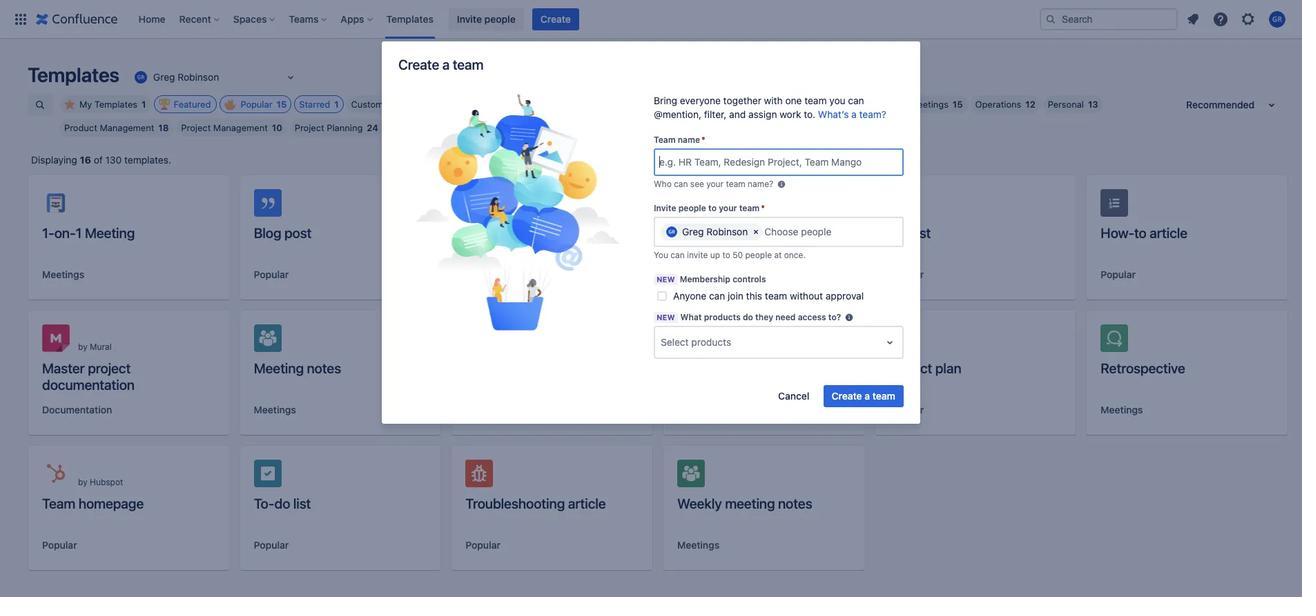 Task type: locate. For each thing, give the bounding box(es) containing it.
1 vertical spatial marketing button
[[678, 268, 723, 282]]

invite people
[[457, 13, 516, 25]]

24
[[367, 122, 378, 133]]

file list
[[889, 225, 931, 241]]

products down what
[[692, 336, 732, 348]]

fewer categories image
[[700, 122, 717, 139]]

1 vertical spatial documentation
[[42, 377, 135, 393]]

list
[[914, 225, 931, 241], [293, 496, 311, 512]]

new inside new membership controls anyone can join this team without approval
[[657, 275, 675, 284]]

1 horizontal spatial *
[[761, 203, 765, 213]]

project
[[181, 122, 211, 133], [295, 122, 324, 133], [889, 361, 933, 376]]

0 horizontal spatial greg
[[153, 71, 175, 83]]

meeting notes
[[254, 361, 341, 376]]

research
[[391, 122, 430, 133]]

popular for troubleshooting article
[[466, 539, 501, 551]]

popular button for blog
[[254, 268, 289, 282]]

new down you
[[657, 275, 675, 284]]

one
[[786, 95, 802, 106]]

0 horizontal spatial project
[[181, 122, 211, 133]]

meetings button down meeting notes
[[254, 403, 296, 417]]

1 horizontal spatial greg
[[682, 226, 704, 238]]

1 horizontal spatial 15
[[953, 99, 963, 110]]

management left "10"
[[213, 122, 268, 133]]

you can invite up to 50 people       at once.
[[654, 250, 806, 260]]

apps
[[341, 13, 364, 25]]

1 vertical spatial meeting
[[254, 361, 304, 376]]

19 right software
[[543, 122, 553, 133]]

1 horizontal spatial greg robinson
[[682, 226, 748, 238]]

1 vertical spatial greg
[[682, 226, 704, 238]]

documentation
[[466, 242, 558, 258], [42, 377, 135, 393]]

greg right greg robinson image
[[682, 226, 704, 238]]

and
[[729, 108, 746, 120]]

need
[[776, 312, 796, 323]]

meetings
[[910, 99, 949, 110], [42, 269, 84, 280], [254, 404, 296, 416], [1101, 404, 1143, 416], [678, 539, 720, 551]]

2 new from the top
[[657, 313, 675, 322]]

130
[[105, 154, 122, 166]]

popular button down 'blog'
[[254, 268, 289, 282]]

0 horizontal spatial 15
[[277, 99, 287, 110]]

meetings button
[[42, 268, 84, 282], [254, 403, 296, 417], [1101, 403, 1143, 417], [678, 539, 720, 553]]

they
[[756, 312, 774, 323]]

15 left operations
[[953, 99, 963, 110]]

1 right my templates
[[142, 99, 146, 110]]

can left join
[[709, 290, 725, 302]]

blog post
[[254, 225, 312, 241]]

products for select
[[692, 336, 732, 348]]

invite people button
[[449, 8, 524, 30]]

popular button down project plan
[[889, 403, 924, 417]]

15 up "10"
[[277, 99, 287, 110]]

0 vertical spatial products
[[704, 312, 741, 323]]

see
[[691, 179, 704, 189]]

0 horizontal spatial notes
[[307, 361, 341, 376]]

0 vertical spatial create a team
[[399, 57, 484, 73]]

1 vertical spatial a
[[852, 108, 857, 120]]

0 horizontal spatial article
[[568, 496, 606, 512]]

by up team homepage
[[78, 477, 87, 488]]

clear image
[[751, 227, 762, 238]]

marketing button
[[836, 95, 903, 113], [678, 268, 723, 282]]

people left at
[[746, 250, 772, 260]]

2 vertical spatial people
[[746, 250, 772, 260]]

team inside button
[[873, 390, 896, 402]]

new membership controls anyone can join this team without approval
[[657, 274, 864, 302]]

popular button down file list
[[889, 268, 924, 282]]

0 vertical spatial list
[[914, 225, 931, 241]]

project down featured
[[181, 122, 211, 133]]

2 vertical spatial a
[[865, 390, 870, 402]]

meetings button down on-
[[42, 268, 84, 282]]

15
[[277, 99, 287, 110], [953, 99, 963, 110]]

1 vertical spatial documentation button
[[42, 403, 112, 417]]

1 horizontal spatial 19
[[543, 122, 553, 133]]

0 vertical spatial your
[[707, 179, 724, 189]]

management
[[100, 122, 154, 133], [213, 122, 268, 133]]

1 vertical spatial invite
[[654, 203, 677, 213]]

popular button down the how- in the top right of the page
[[1101, 268, 1136, 282]]

people left create "link"
[[485, 13, 516, 25]]

invite
[[457, 13, 482, 25], [654, 203, 677, 213]]

1 19 from the left
[[479, 122, 489, 133]]

can up "what's a team?"
[[848, 95, 865, 106]]

1 horizontal spatial do
[[743, 312, 754, 323]]

documentation for project
[[42, 377, 135, 393]]

* right name
[[702, 135, 706, 145]]

management for product management
[[100, 122, 154, 133]]

1 vertical spatial 18
[[158, 122, 169, 133]]

documentation
[[507, 99, 570, 110], [42, 404, 112, 416]]

spaces
[[233, 13, 267, 25]]

1 horizontal spatial team
[[654, 135, 676, 145]]

2 horizontal spatial to
[[1135, 225, 1147, 241]]

0 horizontal spatial documentation
[[42, 404, 112, 416]]

1 vertical spatial notes
[[778, 496, 813, 512]]

team up the to.
[[805, 95, 827, 106]]

your for to
[[719, 203, 737, 213]]

0 vertical spatial 16
[[738, 99, 748, 110]]

to
[[709, 203, 717, 213], [1135, 225, 1147, 241], [723, 250, 731, 260]]

1 horizontal spatial documentation button
[[502, 95, 591, 113]]

1 vertical spatial greg robinson
[[682, 226, 748, 238]]

1 vertical spatial do
[[275, 496, 290, 512]]

0 vertical spatial a
[[442, 57, 450, 73]]

templates right the apps popup button
[[386, 13, 434, 25]]

email
[[678, 225, 710, 241]]

at
[[775, 250, 782, 260]]

greg up featured button
[[153, 71, 175, 83]]

1 horizontal spatial 16
[[738, 99, 748, 110]]

0 horizontal spatial management
[[100, 122, 154, 133]]

popular down daci:
[[466, 269, 501, 280]]

list right file
[[914, 225, 931, 241]]

18 down featured button
[[158, 122, 169, 133]]

cancel button
[[770, 385, 818, 407]]

1 horizontal spatial create
[[541, 13, 571, 25]]

meetings button down the retrospective
[[1101, 403, 1143, 417]]

1
[[142, 99, 146, 110], [334, 99, 339, 110], [76, 225, 82, 241]]

how-
[[1101, 225, 1135, 241]]

create a team up the 'design'
[[399, 57, 484, 73]]

starred
[[299, 99, 330, 110]]

human
[[658, 99, 687, 110]]

templates up my
[[28, 63, 119, 86]]

1 vertical spatial to
[[1135, 225, 1147, 241]]

file
[[889, 225, 910, 241]]

* down name?
[[761, 203, 765, 213]]

1 right the 1- on the left top of page
[[76, 225, 82, 241]]

Search field
[[1040, 8, 1178, 30]]

meeting
[[725, 496, 775, 512]]

popular button for daci:
[[466, 268, 501, 282]]

1 vertical spatial templates
[[28, 63, 119, 86]]

create a team inside button
[[832, 390, 896, 402]]

confluence image
[[36, 11, 118, 27], [36, 11, 118, 27]]

documentation down "decision"
[[466, 242, 558, 258]]

design
[[451, 99, 480, 110]]

0 vertical spatial documentation
[[466, 242, 558, 258]]

team left the 'homepage'
[[42, 496, 75, 512]]

1 15 from the left
[[277, 99, 287, 110]]

0 vertical spatial create
[[541, 13, 571, 25]]

meetings for 1-
[[42, 269, 84, 280]]

1 horizontal spatial create a team
[[832, 390, 896, 402]]

retrospective
[[1101, 361, 1186, 376]]

management for project management
[[213, 122, 268, 133]]

people down see
[[679, 203, 706, 213]]

join
[[728, 290, 744, 302]]

2 vertical spatial create
[[832, 390, 862, 402]]

0 vertical spatial documentation button
[[502, 95, 591, 113]]

8
[[822, 99, 828, 110]]

19 right sales
[[479, 122, 489, 133]]

popular down 'blog'
[[254, 269, 289, 280]]

popular button down daci:
[[466, 268, 501, 282]]

greg robinson up the up
[[682, 226, 748, 238]]

meeting
[[85, 225, 135, 241], [254, 361, 304, 376]]

team down teamwork 32
[[654, 135, 676, 145]]

2 19 from the left
[[543, 122, 553, 133]]

1 new from the top
[[657, 275, 675, 284]]

robinson up featured
[[178, 71, 219, 83]]

1 horizontal spatial article
[[1150, 225, 1188, 241]]

0 horizontal spatial invite
[[457, 13, 482, 25]]

create inside button
[[832, 390, 862, 402]]

1 vertical spatial new
[[657, 313, 675, 322]]

documentation down project
[[42, 377, 135, 393]]

1 vertical spatial documentation
[[42, 404, 112, 416]]

popular button for how-
[[1101, 268, 1136, 282]]

teamwork 32
[[630, 122, 688, 133]]

0 horizontal spatial meeting
[[85, 225, 135, 241]]

blog
[[254, 225, 281, 241]]

popular for daci: decision documentation
[[466, 269, 501, 280]]

greg robinson up featured button
[[153, 71, 219, 83]]

popular down file list
[[889, 269, 924, 280]]

human resources 16
[[658, 99, 748, 110]]

10
[[272, 122, 282, 133]]

team up the 'design'
[[453, 57, 484, 73]]

0 vertical spatial 18
[[773, 99, 783, 110]]

0 horizontal spatial robinson
[[178, 71, 219, 83]]

greg robinson image
[[667, 227, 678, 238]]

master
[[42, 361, 85, 376]]

2 management from the left
[[213, 122, 268, 133]]

templates link
[[382, 8, 438, 30]]

popular for blog post
[[254, 269, 289, 280]]

popular down project plan
[[889, 404, 924, 416]]

new for new
[[657, 313, 675, 322]]

planning
[[327, 122, 363, 133]]

1 vertical spatial 16
[[80, 154, 91, 166]]

operations
[[976, 99, 1022, 110]]

popular button down troubleshooting
[[466, 539, 501, 553]]

open image
[[882, 334, 899, 351]]

featured
[[174, 99, 211, 110]]

1 horizontal spatial 18
[[773, 99, 783, 110]]

1 vertical spatial by
[[78, 342, 87, 352]]

mural
[[90, 342, 112, 352]]

0 horizontal spatial *
[[702, 135, 706, 145]]

sales 19
[[452, 122, 489, 133]]

you
[[654, 250, 669, 260]]

0 horizontal spatial 19
[[479, 122, 489, 133]]

1 vertical spatial list
[[293, 496, 311, 512]]

0 vertical spatial by
[[714, 207, 723, 217]]

can left see
[[674, 179, 688, 189]]

your up drip
[[719, 203, 737, 213]]

strategy
[[566, 122, 602, 133]]

*
[[702, 135, 706, 145], [761, 203, 765, 213]]

documentation down master project documentation
[[42, 404, 112, 416]]

banner
[[0, 0, 1303, 39]]

project planning 24
[[295, 122, 378, 133]]

my
[[79, 99, 92, 110]]

19 for software 19
[[543, 122, 553, 133]]

1 right "starred"
[[334, 99, 339, 110]]

popular down troubleshooting
[[466, 539, 501, 551]]

create a team down open icon
[[832, 390, 896, 402]]

list right to-
[[293, 496, 311, 512]]

team down project plan
[[873, 390, 896, 402]]

popular down to-
[[254, 539, 289, 551]]

0 vertical spatial people
[[485, 13, 516, 25]]

team
[[453, 57, 484, 73], [805, 95, 827, 106], [726, 179, 746, 189], [740, 203, 760, 213], [765, 290, 788, 302], [873, 390, 896, 402]]

meetings button down weekly
[[678, 539, 720, 553]]

team right this
[[765, 290, 788, 302]]

people inside button
[[485, 13, 516, 25]]

invite inside button
[[457, 13, 482, 25]]

0 vertical spatial do
[[743, 312, 754, 323]]

your right see
[[707, 179, 724, 189]]

notes
[[307, 361, 341, 376], [778, 496, 813, 512]]

1 horizontal spatial a
[[852, 108, 857, 120]]

16 left of
[[80, 154, 91, 166]]

0 horizontal spatial create
[[399, 57, 439, 73]]

popular button down team homepage
[[42, 539, 77, 553]]

robinson down by trello at the top right of the page
[[707, 226, 748, 238]]

0 horizontal spatial to
[[709, 203, 717, 213]]

create
[[541, 13, 571, 25], [399, 57, 439, 73], [832, 390, 862, 402]]

new
[[657, 275, 675, 284], [657, 313, 675, 322]]

1 management from the left
[[100, 122, 154, 133]]

can inside new membership controls anyone can join this team without approval
[[709, 290, 725, 302]]

19
[[479, 122, 489, 133], [543, 122, 553, 133]]

management down my templates
[[100, 122, 154, 133]]

meetings down meeting notes
[[254, 404, 296, 416]]

0 vertical spatial templates
[[386, 13, 434, 25]]

1 horizontal spatial 1
[[142, 99, 146, 110]]

open search bar image
[[35, 99, 46, 111]]

documentation for decision
[[466, 242, 558, 258]]

18 right it
[[773, 99, 783, 110]]

0 vertical spatial marketing
[[841, 99, 882, 110]]

products down join
[[704, 312, 741, 323]]

invite right templates link
[[457, 13, 482, 25]]

meetings down on-
[[42, 269, 84, 280]]

project down open icon
[[889, 361, 933, 376]]

0 vertical spatial marketing button
[[836, 95, 903, 113]]

research button
[[386, 119, 445, 137]]

to-
[[254, 496, 275, 512]]

popular down the how- in the top right of the page
[[1101, 269, 1136, 280]]

project
[[88, 361, 131, 376]]

0 horizontal spatial marketing
[[678, 269, 723, 280]]

templates
[[386, 13, 434, 25], [28, 63, 119, 86], [95, 99, 138, 110]]

anyone
[[673, 290, 707, 302]]

0 vertical spatial team
[[654, 135, 676, 145]]

1 horizontal spatial meeting
[[254, 361, 304, 376]]

create a team
[[399, 57, 484, 73], [832, 390, 896, 402]]

invite for invite people to your team *
[[654, 203, 677, 213]]

create link
[[532, 8, 579, 30]]

project for project planning 24
[[295, 122, 324, 133]]

1 horizontal spatial documentation
[[507, 99, 570, 110]]

invite down who on the right of page
[[654, 203, 677, 213]]

popular for file list
[[889, 269, 924, 280]]

1 vertical spatial team
[[42, 496, 75, 512]]

new left what
[[657, 313, 675, 322]]

documentation button down master project documentation
[[42, 403, 112, 417]]

popular button down to-
[[254, 539, 289, 553]]

your team name is visible to anyone in your organisation. it may be visible on work shared outside your organisation. image
[[776, 179, 788, 190]]

2 vertical spatial to
[[723, 250, 731, 260]]

popular
[[241, 99, 273, 110], [254, 269, 289, 280], [466, 269, 501, 280], [889, 269, 924, 280], [1101, 269, 1136, 280], [889, 404, 924, 416], [42, 539, 77, 551], [254, 539, 289, 551], [466, 539, 501, 551]]

2 horizontal spatial a
[[865, 390, 870, 402]]

project down "starred"
[[295, 122, 324, 133]]

meetings down weekly
[[678, 539, 720, 551]]

people
[[485, 13, 516, 25], [679, 203, 706, 213], [746, 250, 772, 260]]

1 vertical spatial your
[[719, 203, 737, 213]]

meetings down the retrospective
[[1101, 404, 1143, 416]]

popular down team homepage
[[42, 539, 77, 551]]

1 horizontal spatial marketing
[[841, 99, 882, 110]]

1 vertical spatial robinson
[[707, 226, 748, 238]]

meetings for weekly
[[678, 539, 720, 551]]

by left mural
[[78, 342, 87, 352]]

0 vertical spatial greg
[[153, 71, 175, 83]]

a
[[442, 57, 450, 73], [852, 108, 857, 120], [865, 390, 870, 402]]

a inside create a team button
[[865, 390, 870, 402]]

popular button for troubleshooting
[[466, 539, 501, 553]]

popular for how-to article
[[1101, 269, 1136, 280]]

once.
[[784, 250, 806, 260]]

0 vertical spatial notes
[[307, 361, 341, 376]]

0 horizontal spatial documentation
[[42, 377, 135, 393]]

banner containing home
[[0, 0, 1303, 39]]

documentation button up software 19
[[502, 95, 591, 113]]

what's
[[818, 108, 849, 120]]

team inside new membership controls anyone can join this team without approval
[[765, 290, 788, 302]]

project plan
[[889, 361, 962, 376]]

templates up product management 18
[[95, 99, 138, 110]]

0 vertical spatial invite
[[457, 13, 482, 25]]

by left trello
[[714, 207, 723, 217]]

global element
[[8, 0, 1037, 38]]

documentation up software 19
[[507, 99, 570, 110]]

2 horizontal spatial project
[[889, 361, 933, 376]]

2 horizontal spatial create
[[832, 390, 862, 402]]

2 vertical spatial by
[[78, 477, 87, 488]]

project management 10
[[181, 122, 282, 133]]

1 horizontal spatial marketing button
[[836, 95, 903, 113]]

0 horizontal spatial list
[[293, 496, 311, 512]]

apps button
[[337, 8, 378, 30]]

16 left it
[[738, 99, 748, 110]]



Task type: describe. For each thing, give the bounding box(es) containing it.
select products
[[661, 336, 732, 348]]

create a team image
[[414, 94, 622, 331]]

invite for invite people
[[457, 13, 482, 25]]

1 vertical spatial marketing
[[678, 269, 723, 280]]

you
[[830, 95, 846, 106]]

it 18
[[761, 99, 783, 110]]

meetings right team?
[[910, 99, 949, 110]]

0 horizontal spatial a
[[442, 57, 450, 73]]

create a team element
[[399, 94, 637, 334]]

products for what
[[704, 312, 741, 323]]

plan
[[936, 361, 962, 376]]

weekly meeting notes
[[678, 496, 813, 512]]

bring everyone together with one team you can @mention, filter, and assign work to.
[[654, 95, 865, 120]]

to-do list
[[254, 496, 311, 512]]

sales
[[452, 122, 475, 133]]

without
[[790, 290, 823, 302]]

meetings 15
[[910, 99, 963, 110]]

troubleshooting
[[466, 496, 565, 512]]

customer
[[351, 99, 392, 110]]

team homepage
[[42, 496, 144, 512]]

design button
[[446, 95, 499, 113]]

1 vertical spatial *
[[761, 203, 765, 213]]

0 vertical spatial robinson
[[178, 71, 219, 83]]

approval
[[826, 290, 864, 302]]

1 horizontal spatial list
[[914, 225, 931, 241]]

name
[[678, 135, 700, 145]]

up
[[711, 250, 720, 260]]

create a team button
[[824, 385, 904, 407]]

trello
[[725, 207, 747, 217]]

controls
[[733, 274, 766, 285]]

access
[[798, 312, 826, 323]]

hubspot
[[90, 477, 123, 488]]

@mention,
[[654, 108, 702, 120]]

popular up "10"
[[241, 99, 273, 110]]

home
[[138, 13, 165, 25]]

starred 1
[[299, 99, 339, 110]]

personal 13
[[1048, 99, 1099, 110]]

0 vertical spatial to
[[709, 203, 717, 213]]

popular button for project
[[889, 403, 924, 417]]

team name *
[[654, 135, 706, 145]]

support
[[394, 99, 428, 110]]

0 vertical spatial greg robinson
[[153, 71, 219, 83]]

1 horizontal spatial notes
[[778, 496, 813, 512]]

team for team homepage
[[42, 496, 75, 512]]

2 15 from the left
[[953, 99, 963, 110]]

1-
[[42, 225, 54, 241]]

can right you
[[671, 250, 685, 260]]

0 horizontal spatial 16
[[80, 154, 91, 166]]

product
[[64, 122, 97, 133]]

meetings button for 1-on-1 meeting
[[42, 268, 84, 282]]

0 vertical spatial *
[[702, 135, 706, 145]]

drip
[[714, 225, 738, 241]]

1 vertical spatial create
[[399, 57, 439, 73]]

1 vertical spatial article
[[568, 496, 606, 512]]

customer support button
[[346, 95, 443, 113]]

this
[[746, 290, 763, 302]]

13
[[1089, 99, 1099, 110]]

operations 12
[[976, 99, 1036, 110]]

on-
[[54, 225, 76, 241]]

19 for sales 19
[[479, 122, 489, 133]]

personal
[[1048, 99, 1084, 110]]

2 horizontal spatial people
[[746, 250, 772, 260]]

2 horizontal spatial 1
[[334, 99, 339, 110]]

legal
[[796, 99, 818, 110]]

templates inside global element
[[386, 13, 434, 25]]

who can see your team name?
[[654, 179, 774, 189]]

search image
[[1046, 13, 1057, 25]]

featured button
[[154, 95, 217, 113]]

what's a team?
[[818, 108, 887, 120]]

membership
[[680, 274, 731, 285]]

popular button for to-
[[254, 539, 289, 553]]

by for homepage
[[78, 477, 87, 488]]

0 horizontal spatial documentation button
[[42, 403, 112, 417]]

0 vertical spatial meeting
[[85, 225, 135, 241]]

project for project plan
[[889, 361, 933, 376]]

1 horizontal spatial to
[[723, 250, 731, 260]]

0 vertical spatial article
[[1150, 225, 1188, 241]]

people for invite people
[[485, 13, 516, 25]]

campaign
[[741, 225, 801, 241]]

popular for project plan
[[889, 404, 924, 416]]

by trello
[[714, 207, 747, 217]]

open image
[[282, 69, 299, 86]]

meetings button for meeting notes
[[254, 403, 296, 417]]

12
[[1026, 99, 1036, 110]]

troubleshooting article
[[466, 496, 606, 512]]

how-to article
[[1101, 225, 1188, 241]]

team left name?
[[726, 179, 746, 189]]

weekly
[[678, 496, 722, 512]]

0 horizontal spatial create a team
[[399, 57, 484, 73]]

assign
[[749, 108, 777, 120]]

create inside "link"
[[541, 13, 571, 25]]

cancel
[[778, 390, 810, 402]]

people for invite people to your team *
[[679, 203, 706, 213]]

meetings button for weekly meeting notes
[[678, 539, 720, 553]]

displaying
[[31, 154, 77, 166]]

0 horizontal spatial do
[[275, 496, 290, 512]]

your for see
[[707, 179, 724, 189]]

work
[[780, 108, 802, 120]]

by mural
[[78, 342, 112, 352]]

decision
[[503, 225, 556, 241]]

popular for to-do list
[[254, 539, 289, 551]]

by hubspot
[[78, 477, 123, 488]]

32
[[676, 122, 688, 133]]

resources
[[690, 99, 734, 110]]

of
[[94, 154, 103, 166]]

strategy button
[[561, 119, 622, 137]]

what products do they need access to?
[[681, 312, 841, 323]]

project for project management 10
[[181, 122, 211, 133]]

meetings button for retrospective
[[1101, 403, 1143, 417]]

Choose people text field
[[765, 225, 850, 239]]

popular button for team
[[42, 539, 77, 553]]

new for new membership controls anyone can join this team without approval
[[657, 275, 675, 284]]

home link
[[134, 8, 170, 30]]

meetings for meeting
[[254, 404, 296, 416]]

team for team name *
[[654, 135, 676, 145]]

2 vertical spatial templates
[[95, 99, 138, 110]]

team up clear icon
[[740, 203, 760, 213]]

can inside bring everyone together with one team you can @mention, filter, and assign work to.
[[848, 95, 865, 106]]

popular button for file
[[889, 268, 924, 282]]

what
[[681, 312, 702, 323]]

1-on-1 meeting
[[42, 225, 135, 241]]

settings icon image
[[1241, 11, 1257, 27]]

popular for team homepage
[[42, 539, 77, 551]]

0 horizontal spatial marketing button
[[678, 268, 723, 282]]

team?
[[860, 108, 887, 120]]

by for drip
[[714, 207, 723, 217]]

team inside bring everyone together with one team you can @mention, filter, and assign work to.
[[805, 95, 827, 106]]

to.
[[804, 108, 816, 120]]

master project documentation
[[42, 361, 135, 393]]

0 horizontal spatial 1
[[76, 225, 82, 241]]

my templates
[[79, 99, 138, 110]]

e.g. HR Team, Redesign Project, Team Mango field
[[655, 150, 903, 175]]

spaces button
[[229, 8, 281, 30]]

by for project
[[78, 342, 87, 352]]



Task type: vqa. For each thing, say whether or not it's contained in the screenshot.


